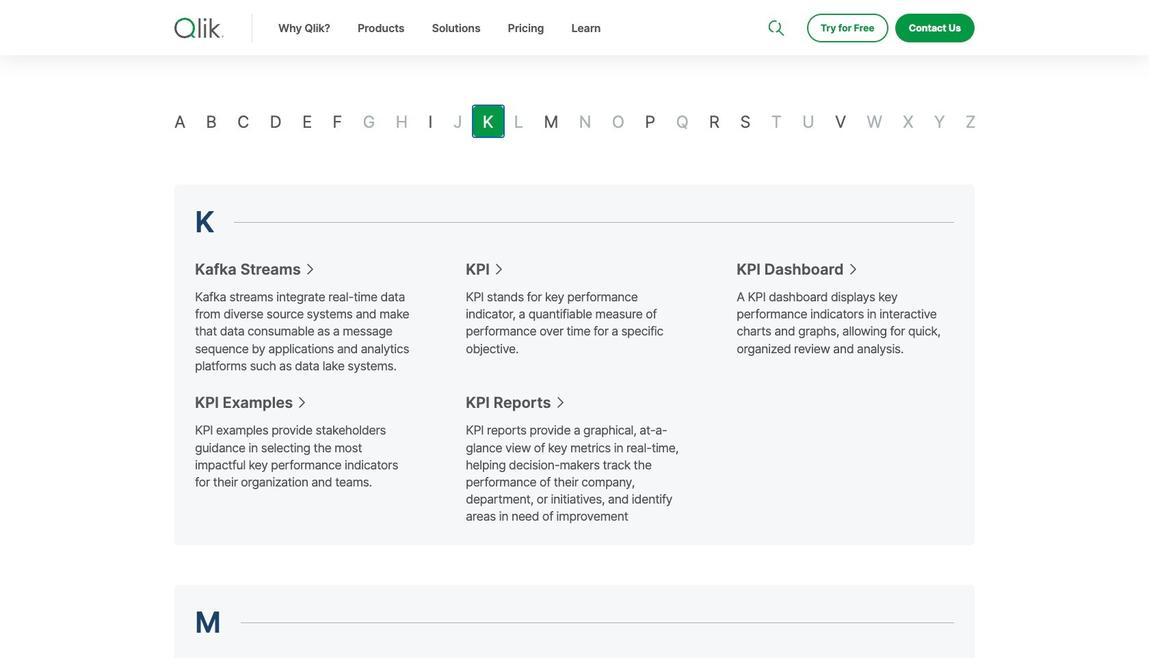 Task type: describe. For each thing, give the bounding box(es) containing it.
qlik image
[[174, 18, 224, 38]]



Task type: vqa. For each thing, say whether or not it's contained in the screenshot.
Pricing
no



Task type: locate. For each thing, give the bounding box(es) containing it.
support image
[[770, 0, 781, 11]]

login image
[[931, 0, 942, 11]]



